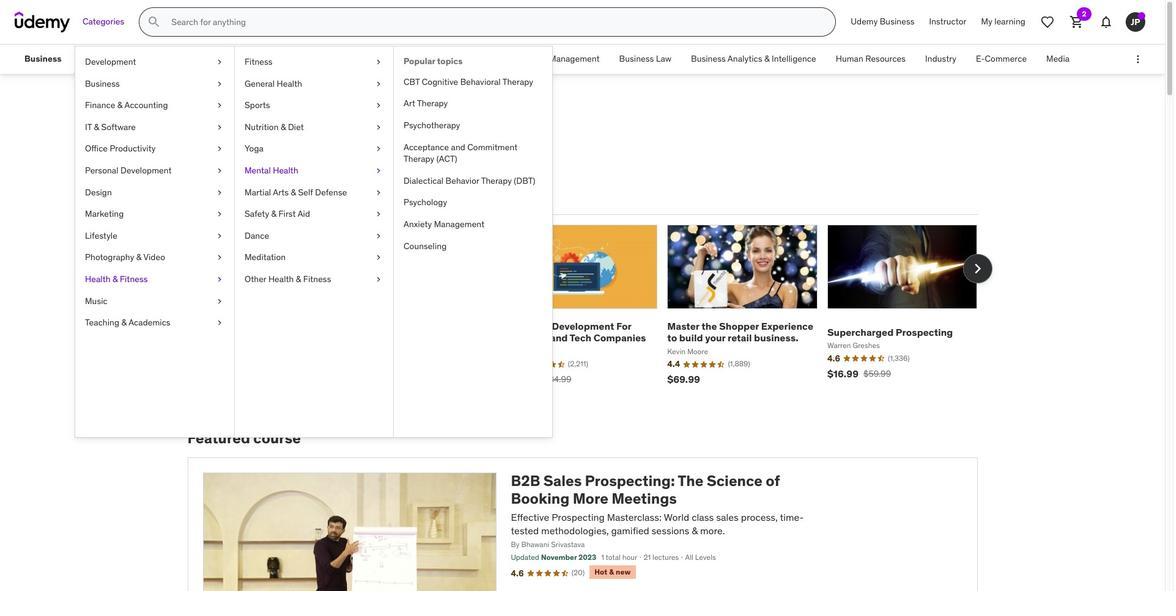 Task type: describe. For each thing, give the bounding box(es) containing it.
xsmall image for other health & fitness
[[374, 274, 383, 286]]

law
[[656, 53, 671, 64]]

and inside acceptance and commitment therapy (act)
[[451, 142, 465, 153]]

& inside the b2b sales prospecting: the science of booking more meetings effective prospecting masterclass: world class sales process, time- tested methodologies, gamified sessions & more. by bhawani srivastava
[[692, 525, 698, 538]]

xsmall image for safety & first aid
[[374, 209, 383, 221]]

video
[[143, 252, 165, 263]]

business left law
[[619, 53, 654, 64]]

(20)
[[572, 569, 585, 578]]

new
[[616, 568, 631, 577]]

meetings
[[612, 490, 677, 509]]

personal
[[85, 165, 118, 176]]

notifications image
[[1099, 15, 1114, 29]]

popular
[[215, 193, 251, 205]]

accounting
[[124, 100, 168, 111]]

sports link
[[235, 95, 393, 117]]

xsmall image for business
[[215, 78, 224, 90]]

photography
[[85, 252, 134, 263]]

behavioral
[[460, 76, 501, 87]]

health for other health & fitness
[[268, 274, 294, 285]]

business strategy
[[369, 53, 438, 64]]

udemy
[[851, 16, 878, 27]]

personal development link
[[75, 160, 234, 182]]

cbt
[[404, 76, 420, 87]]

teaching & academics link
[[75, 313, 234, 334]]

b2b sales prospecting: the science of booking more meetings effective prospecting masterclass: world class sales process, time- tested methodologies, gamified sessions & more. by bhawani srivastava
[[511, 472, 804, 550]]

counseling
[[404, 241, 447, 252]]

& down the meditation link at the left of page
[[296, 274, 301, 285]]

xsmall image for health & fitness
[[215, 274, 224, 286]]

arts
[[273, 187, 289, 198]]

my learning link
[[974, 7, 1033, 37]]

meditation
[[245, 252, 286, 263]]

sales inside the b2b sales prospecting: the science of booking more meetings effective prospecting masterclass: world class sales process, time- tested methodologies, gamified sessions & more. by bhawani srivastava
[[543, 472, 582, 491]]

finance & accounting
[[85, 100, 168, 111]]

business law
[[619, 53, 671, 64]]

yoga
[[245, 143, 263, 154]]

lifestyle link
[[75, 225, 234, 247]]

communication link
[[169, 45, 249, 74]]

1 horizontal spatial business link
[[75, 73, 234, 95]]

cbt cognitive behavioral therapy link
[[394, 71, 552, 93]]

submit search image
[[147, 15, 162, 29]]

1 horizontal spatial fitness
[[245, 56, 273, 67]]

0 horizontal spatial business link
[[15, 45, 71, 74]]

21 lectures
[[644, 554, 679, 563]]

xsmall image for mental health
[[374, 165, 383, 177]]

most popular
[[190, 193, 251, 205]]

prospecting inside carousel element
[[896, 326, 953, 339]]

xsmall image for teaching & academics
[[215, 317, 224, 329]]

photography & video link
[[75, 247, 234, 269]]

your
[[705, 332, 726, 344]]

safety
[[245, 209, 269, 220]]

categories
[[83, 16, 124, 27]]

Search for anything text field
[[169, 12, 821, 32]]

xsmall image for general health
[[374, 78, 383, 90]]

gamified
[[611, 525, 649, 538]]

companies
[[594, 332, 646, 344]]

& right analytics
[[764, 53, 770, 64]]

get
[[266, 156, 289, 175]]

and inside business development for startups and tech companies
[[550, 332, 568, 344]]

business law link
[[609, 45, 681, 74]]

anxiety management link
[[394, 214, 552, 236]]

management for anxiety management
[[434, 219, 484, 230]]

trending button
[[264, 185, 310, 214]]

xsmall image for office productivity
[[215, 143, 224, 155]]

it & software link
[[75, 117, 234, 138]]

0 horizontal spatial fitness
[[120, 274, 148, 285]]

xsmall image for dance
[[374, 230, 383, 242]]

yoga link
[[235, 138, 393, 160]]

anxiety
[[404, 219, 432, 230]]

udemy image
[[15, 12, 70, 32]]

health for general health
[[277, 78, 302, 89]]

health & fitness
[[85, 274, 148, 285]]

media
[[1046, 53, 1070, 64]]

software
[[101, 122, 136, 133]]

business development for startups and tech companies link
[[507, 320, 646, 344]]

design
[[85, 187, 112, 198]]

project management
[[520, 53, 600, 64]]

srivastava
[[551, 541, 585, 550]]

finance
[[85, 100, 115, 111]]

& left self
[[291, 187, 296, 198]]

sessions
[[652, 525, 689, 538]]

& right hot
[[609, 568, 614, 577]]

entrepreneurship link
[[82, 45, 169, 74]]

fitness link
[[235, 51, 393, 73]]

2 link
[[1062, 7, 1092, 37]]

therapy inside acceptance and commitment therapy (act)
[[404, 154, 434, 165]]

business.
[[754, 332, 798, 344]]

e-
[[976, 53, 985, 64]]

it & software
[[85, 122, 136, 133]]

2023
[[578, 554, 596, 563]]

development for business
[[552, 320, 614, 333]]

analytics
[[728, 53, 762, 64]]

2
[[1082, 9, 1086, 18]]

counseling link
[[394, 236, 552, 258]]

shopper
[[719, 320, 759, 333]]

popular topics
[[404, 56, 463, 67]]

operations link
[[448, 45, 510, 74]]

mental health link
[[235, 160, 393, 182]]

arrow pointing to subcategory menu links image
[[71, 45, 82, 74]]

defense
[[315, 187, 347, 198]]

other health & fitness
[[245, 274, 331, 285]]

xsmall image for martial arts & self defense
[[374, 187, 383, 199]]

office productivity link
[[75, 138, 234, 160]]

dialectical
[[404, 175, 443, 186]]

retail
[[728, 332, 752, 344]]

office
[[85, 143, 108, 154]]

jp
[[1131, 16, 1140, 27]]

updated
[[511, 554, 539, 563]]

prospecting inside the b2b sales prospecting: the science of booking more meetings effective prospecting masterclass: world class sales process, time- tested methodologies, gamified sessions & more. by bhawani srivastava
[[552, 512, 605, 524]]

more subcategory menu links image
[[1132, 53, 1144, 65]]

experience
[[761, 320, 813, 333]]

business right udemy
[[880, 16, 915, 27]]

nutrition & diet
[[245, 122, 304, 133]]

tested
[[511, 525, 539, 538]]

management for project management
[[549, 53, 600, 64]]

november
[[541, 554, 577, 563]]

0 vertical spatial to
[[248, 156, 262, 175]]

instructor
[[929, 16, 967, 27]]

xsmall image for yoga
[[374, 143, 383, 155]]

xsmall image for design
[[215, 187, 224, 199]]

health & fitness link
[[75, 269, 234, 291]]

academics
[[128, 317, 170, 328]]



Task type: vqa. For each thing, say whether or not it's contained in the screenshot.
(16,976
no



Task type: locate. For each thing, give the bounding box(es) containing it.
resources
[[865, 53, 906, 64]]

fitness
[[245, 56, 273, 67], [120, 274, 148, 285], [303, 274, 331, 285]]

my
[[981, 16, 992, 27]]

xsmall image
[[215, 78, 224, 90], [215, 122, 224, 134], [215, 143, 224, 155], [374, 143, 383, 155], [215, 165, 224, 177], [374, 209, 383, 221], [374, 230, 383, 242], [215, 252, 224, 264], [215, 274, 224, 286], [215, 296, 224, 308], [215, 317, 224, 329]]

teaching & academics
[[85, 317, 170, 328]]

xsmall image
[[215, 56, 224, 68], [374, 56, 383, 68], [374, 78, 383, 90], [215, 100, 224, 112], [374, 100, 383, 112], [374, 122, 383, 134], [374, 165, 383, 177], [215, 187, 224, 199], [374, 187, 383, 199], [215, 209, 224, 221], [215, 230, 224, 242], [374, 252, 383, 264], [374, 274, 383, 286]]

business development for startups and tech companies
[[507, 320, 646, 344]]

xsmall image for finance & accounting
[[215, 100, 224, 112]]

0 vertical spatial prospecting
[[896, 326, 953, 339]]

science
[[707, 472, 763, 491]]

music
[[85, 296, 107, 307]]

sales
[[716, 512, 739, 524]]

business left the popular
[[369, 53, 404, 64]]

psychotherapy
[[404, 120, 460, 131]]

0 horizontal spatial to
[[248, 156, 262, 175]]

prospecting:
[[585, 472, 675, 491]]

general
[[245, 78, 275, 89]]

health down management link at top left
[[277, 78, 302, 89]]

fitness down photography & video on the left of the page
[[120, 274, 148, 285]]

management inside the "mental health" element
[[434, 219, 484, 230]]

therapy inside cbt cognitive behavioral therapy link
[[502, 76, 533, 87]]

self
[[298, 187, 313, 198]]

1 horizontal spatial management
[[434, 219, 484, 230]]

xsmall image inside general health link
[[374, 78, 383, 90]]

mental
[[245, 165, 271, 176]]

photography & video
[[85, 252, 165, 263]]

& left diet
[[281, 122, 286, 133]]

1 vertical spatial sales
[[543, 472, 582, 491]]

xsmall image for meditation
[[374, 252, 383, 264]]

art therapy link
[[394, 93, 552, 115]]

development
[[85, 56, 136, 67], [120, 165, 172, 176], [552, 320, 614, 333]]

xsmall image inside fitness link
[[374, 56, 383, 68]]

more
[[573, 490, 608, 509]]

first
[[279, 209, 296, 220]]

1 vertical spatial prospecting
[[552, 512, 605, 524]]

meditation link
[[235, 247, 393, 269]]

& down class
[[692, 525, 698, 538]]

wishlist image
[[1040, 15, 1055, 29]]

health up arts
[[273, 165, 298, 176]]

xsmall image inside mental health link
[[374, 165, 383, 177]]

0 horizontal spatial prospecting
[[552, 512, 605, 524]]

business analytics & intelligence link
[[681, 45, 826, 74]]

it
[[85, 122, 92, 133]]

marketing link
[[75, 204, 234, 225]]

xsmall image for it & software
[[215, 122, 224, 134]]

e-commerce
[[976, 53, 1027, 64]]

xsmall image inside office productivity link
[[215, 143, 224, 155]]

business
[[880, 16, 915, 27], [24, 53, 61, 64], [369, 53, 404, 64], [619, 53, 654, 64], [691, 53, 726, 64], [85, 78, 120, 89], [507, 320, 550, 333]]

xsmall image inside nutrition & diet link
[[374, 122, 383, 134]]

2 vertical spatial development
[[552, 320, 614, 333]]

therapy down acceptance
[[404, 154, 434, 165]]

xsmall image for photography & video
[[215, 252, 224, 264]]

fitness down the meditation link at the left of page
[[303, 274, 331, 285]]

project
[[520, 53, 547, 64]]

shopping cart with 2 items image
[[1070, 15, 1084, 29]]

& left video
[[136, 252, 141, 263]]

business strategy link
[[359, 45, 448, 74]]

& down the 'photography'
[[112, 274, 118, 285]]

business left analytics
[[691, 53, 726, 64]]

therapy up psychotherapy
[[417, 98, 448, 109]]

dance link
[[235, 225, 393, 247]]

masterclass:
[[607, 512, 662, 524]]

xsmall image for lifestyle
[[215, 230, 224, 242]]

xsmall image for marketing
[[215, 209, 224, 221]]

supercharged
[[827, 326, 894, 339]]

0 horizontal spatial and
[[451, 142, 465, 153]]

1 vertical spatial development
[[120, 165, 172, 176]]

marketing
[[85, 209, 124, 220]]

started
[[321, 156, 371, 175]]

therapy inside art therapy "link"
[[417, 98, 448, 109]]

& right finance
[[117, 100, 123, 111]]

management right project
[[549, 53, 600, 64]]

1 vertical spatial to
[[667, 332, 677, 344]]

management up general health
[[258, 53, 309, 64]]

xsmall image inside photography & video link
[[215, 252, 224, 264]]

xsmall image inside lifestyle link
[[215, 230, 224, 242]]

development inside business development for startups and tech companies
[[552, 320, 614, 333]]

xsmall image inside development link
[[215, 56, 224, 68]]

xsmall image for development
[[215, 56, 224, 68]]

development for personal
[[120, 165, 172, 176]]

mental health element
[[393, 46, 552, 438]]

and up (act) at left
[[451, 142, 465, 153]]

xsmall image for music
[[215, 296, 224, 308]]

business left tech
[[507, 320, 550, 333]]

xsmall image for personal development
[[215, 165, 224, 177]]

& left first
[[271, 209, 276, 220]]

xsmall image inside dance link
[[374, 230, 383, 242]]

business left arrow pointing to subcategory menu links image
[[24, 53, 61, 64]]

office productivity
[[85, 143, 156, 154]]

0 vertical spatial sales
[[187, 103, 239, 128]]

to down yoga
[[248, 156, 262, 175]]

to left build
[[667, 332, 677, 344]]

management link
[[249, 45, 319, 74]]

general health
[[245, 78, 302, 89]]

media link
[[1037, 45, 1079, 74]]

xsmall image for sports
[[374, 100, 383, 112]]

1 vertical spatial and
[[550, 332, 568, 344]]

business link down udemy image
[[15, 45, 71, 74]]

more.
[[700, 525, 725, 538]]

xsmall image inside personal development link
[[215, 165, 224, 177]]

levels
[[695, 554, 716, 563]]

management down psychology link on the top of the page
[[434, 219, 484, 230]]

and left tech
[[550, 332, 568, 344]]

all
[[685, 554, 693, 563]]

for
[[616, 320, 631, 333]]

fitness up general
[[245, 56, 273, 67]]

dance
[[245, 230, 269, 241]]

xsmall image inside 'safety & first aid' link
[[374, 209, 383, 221]]

xsmall image inside finance & accounting link
[[215, 100, 224, 112]]

time-
[[780, 512, 804, 524]]

you have alerts image
[[1138, 12, 1145, 20]]

process,
[[741, 512, 778, 524]]

you
[[292, 156, 317, 175]]

xsmall image inside music link
[[215, 296, 224, 308]]

xsmall image inside teaching & academics link
[[215, 317, 224, 329]]

nutrition
[[245, 122, 279, 133]]

to
[[248, 156, 262, 175], [667, 332, 677, 344]]

xsmall image inside sports link
[[374, 100, 383, 112]]

0 horizontal spatial sales
[[187, 103, 239, 128]]

udemy business link
[[843, 7, 922, 37]]

other
[[245, 274, 266, 285]]

1 horizontal spatial sales
[[543, 472, 582, 491]]

xsmall image inside health & fitness link
[[215, 274, 224, 286]]

2 horizontal spatial fitness
[[303, 274, 331, 285]]

1 horizontal spatial and
[[550, 332, 568, 344]]

therapy left (dbt)
[[481, 175, 512, 186]]

xsmall image for fitness
[[374, 56, 383, 68]]

& right teaching
[[121, 317, 127, 328]]

featured course
[[187, 429, 301, 448]]

sales left sports in the left top of the page
[[187, 103, 239, 128]]

health for mental health
[[273, 165, 298, 176]]

xsmall image inside marketing link
[[215, 209, 224, 221]]

business up finance
[[85, 78, 120, 89]]

topics
[[437, 56, 463, 67]]

hot
[[594, 568, 607, 577]]

martial arts & self defense
[[245, 187, 347, 198]]

e-commerce link
[[966, 45, 1037, 74]]

management
[[258, 53, 309, 64], [549, 53, 600, 64], [434, 219, 484, 230]]

0 vertical spatial and
[[451, 142, 465, 153]]

of
[[766, 472, 780, 491]]

categories button
[[75, 7, 132, 37]]

human
[[836, 53, 863, 64]]

therapy down project
[[502, 76, 533, 87]]

xsmall image inside martial arts & self defense link
[[374, 187, 383, 199]]

health up music in the left of the page
[[85, 274, 110, 285]]

business inside business development for startups and tech companies
[[507, 320, 550, 333]]

updated november 2023
[[511, 554, 596, 563]]

hot & new
[[594, 568, 631, 577]]

xsmall image inside other health & fitness link
[[374, 274, 383, 286]]

2 horizontal spatial management
[[549, 53, 600, 64]]

learning
[[994, 16, 1025, 27]]

health right other on the left of the page
[[268, 274, 294, 285]]

trending
[[266, 193, 307, 205]]

martial
[[245, 187, 271, 198]]

0 vertical spatial courses
[[243, 103, 322, 128]]

nutrition & diet link
[[235, 117, 393, 138]]

xsmall image inside the yoga link
[[374, 143, 383, 155]]

other health & fitness link
[[235, 269, 393, 291]]

& right 'it'
[[94, 122, 99, 133]]

xsmall image inside the meditation link
[[374, 252, 383, 264]]

project management link
[[510, 45, 609, 74]]

acceptance
[[404, 142, 449, 153]]

0 horizontal spatial management
[[258, 53, 309, 64]]

1 vertical spatial courses
[[187, 156, 245, 175]]

psychology link
[[394, 192, 552, 214]]

1 horizontal spatial prospecting
[[896, 326, 953, 339]]

business link up accounting
[[75, 73, 234, 95]]

supercharged prospecting
[[827, 326, 953, 339]]

sales right "b2b"
[[543, 472, 582, 491]]

(act)
[[436, 154, 457, 165]]

xsmall image for nutrition & diet
[[374, 122, 383, 134]]

to inside master the shopper experience to build your retail business.
[[667, 332, 677, 344]]

most
[[190, 193, 213, 205]]

productivity
[[110, 143, 156, 154]]

featured
[[187, 429, 250, 448]]

therapy inside dialectical behavior therapy (dbt) link
[[481, 175, 512, 186]]

instructor link
[[922, 7, 974, 37]]

1 horizontal spatial to
[[667, 332, 677, 344]]

0 vertical spatial development
[[85, 56, 136, 67]]

mental health
[[245, 165, 298, 176]]

xsmall image inside 'design' link
[[215, 187, 224, 199]]

xsmall image inside it & software link
[[215, 122, 224, 134]]

total
[[606, 554, 621, 563]]

human resources
[[836, 53, 906, 64]]

business analytics & intelligence
[[691, 53, 816, 64]]

carousel element
[[187, 225, 992, 401]]

4.6
[[511, 569, 524, 580]]

next image
[[968, 259, 987, 279]]

cbt cognitive behavioral therapy
[[404, 76, 533, 87]]



